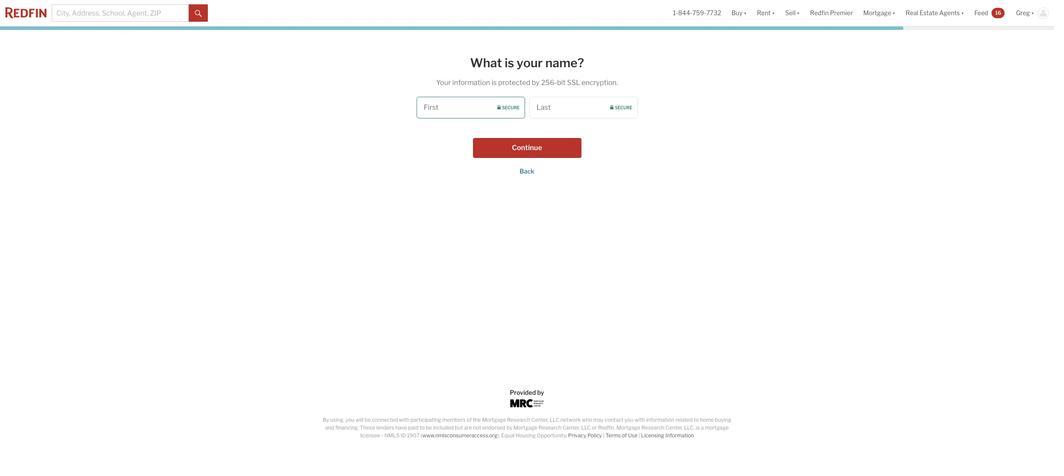 Task type: vqa. For each thing, say whether or not it's contained in the screenshot.
Both
no



Task type: describe. For each thing, give the bounding box(es) containing it.
City, Address, School, Agent, ZIP search field
[[52, 4, 189, 22]]

may
[[594, 417, 604, 423]]

mortgage inside dropdown button
[[864, 9, 892, 17]]

endorsed
[[483, 425, 506, 431]]

greg ▾
[[1017, 9, 1035, 17]]

0 horizontal spatial llc
[[550, 417, 560, 423]]

mortgage ▾
[[864, 9, 896, 17]]

real estate agents ▾
[[906, 9, 965, 17]]

greg
[[1017, 9, 1031, 17]]

buy ▾
[[732, 9, 747, 17]]

sell ▾ button
[[780, 0, 805, 26]]

back button
[[520, 167, 535, 175]]

rent ▾ button
[[757, 0, 775, 26]]

or
[[592, 425, 597, 431]]

0 horizontal spatial research
[[507, 417, 530, 423]]

rent ▾
[[757, 9, 775, 17]]

licensing information link
[[641, 432, 694, 439]]

financing.
[[336, 425, 359, 431]]

buy ▾ button
[[727, 0, 752, 26]]

▾ for greg ▾
[[1032, 9, 1035, 17]]

the
[[473, 417, 481, 423]]

what
[[470, 56, 502, 70]]

privacy policy link
[[569, 432, 602, 439]]

Last text field
[[529, 97, 638, 118]]

opportunity.
[[537, 432, 567, 439]]

redfin
[[811, 9, 829, 17]]

sell ▾ button
[[786, 0, 800, 26]]

▾ for sell ▾
[[797, 9, 800, 17]]

llc.
[[684, 425, 695, 431]]

redfin.
[[598, 425, 616, 431]]

0 vertical spatial by
[[532, 78, 540, 87]]

2 with from the left
[[635, 417, 645, 423]]

premier
[[831, 9, 853, 17]]

estate
[[920, 9, 939, 17]]

2 horizontal spatial research
[[642, 425, 665, 431]]

1-
[[673, 9, 679, 17]]

buy ▾ button
[[732, 0, 747, 26]]

0 vertical spatial be
[[365, 417, 371, 423]]

your information is protected by 256-bit ssl encryption.
[[436, 78, 618, 87]]

feed
[[975, 9, 989, 17]]

but
[[455, 425, 463, 431]]

redfin premier
[[811, 9, 853, 17]]

1907
[[407, 432, 420, 439]]

lenders
[[376, 425, 395, 431]]

what is your name?
[[470, 56, 584, 70]]

have
[[396, 425, 407, 431]]

0 horizontal spatial information
[[453, 78, 490, 87]]

759-
[[693, 9, 707, 17]]

1 | from the left
[[603, 432, 605, 439]]

provided by
[[510, 389, 545, 396]]

real estate agents ▾ button
[[901, 0, 970, 26]]

-
[[381, 432, 383, 439]]

nmls
[[385, 432, 400, 439]]

a
[[701, 425, 704, 431]]

redfin premier button
[[805, 0, 859, 26]]

2 horizontal spatial center,
[[666, 425, 683, 431]]

0 horizontal spatial center,
[[532, 417, 549, 423]]

provided
[[510, 389, 536, 396]]

equal
[[501, 432, 515, 439]]

included
[[433, 425, 454, 431]]

).
[[498, 432, 500, 439]]

terms of use link
[[606, 432, 638, 439]]

0 horizontal spatial is
[[492, 78, 497, 87]]

▾ inside "link"
[[962, 9, 965, 17]]

mortgage ▾ button
[[864, 0, 896, 26]]

1 horizontal spatial center,
[[563, 425, 580, 431]]

▾ for rent ▾
[[772, 9, 775, 17]]

First text field
[[417, 97, 525, 118]]

mortgage
[[705, 425, 729, 431]]

of for terms
[[622, 432, 627, 439]]

(
[[421, 432, 422, 439]]

16
[[996, 9, 1002, 16]]

real
[[906, 9, 919, 17]]

1 horizontal spatial llc
[[582, 425, 591, 431]]

of for members
[[467, 417, 472, 423]]



Task type: locate. For each thing, give the bounding box(es) containing it.
bit
[[557, 78, 566, 87]]

mortgage research center image
[[510, 399, 544, 408]]

1 horizontal spatial information
[[646, 417, 675, 423]]

policy
[[588, 432, 602, 439]]

of left use
[[622, 432, 627, 439]]

▾ right buy
[[744, 9, 747, 17]]

www.nmlsconsumeraccess.org ). equal housing opportunity. privacy policy | terms of use | licensing information
[[422, 432, 694, 439]]

who
[[582, 417, 593, 423]]

is left a
[[696, 425, 700, 431]]

buy
[[732, 9, 743, 17]]

▾ for buy ▾
[[744, 9, 747, 17]]

network
[[561, 417, 581, 423]]

0 vertical spatial information
[[453, 78, 490, 87]]

with up use
[[635, 417, 645, 423]]

1 horizontal spatial to
[[694, 417, 699, 423]]

be
[[365, 417, 371, 423], [426, 425, 432, 431]]

and
[[325, 425, 334, 431]]

by up 'mortgage research center' image
[[537, 389, 545, 396]]

0 vertical spatial of
[[467, 417, 472, 423]]

1-844-759-7732 link
[[673, 9, 722, 17]]

housing
[[516, 432, 536, 439]]

by left 256-
[[532, 78, 540, 87]]

of left "the" on the bottom of page
[[467, 417, 472, 423]]

1 vertical spatial is
[[492, 78, 497, 87]]

are
[[464, 425, 472, 431]]

1 horizontal spatial be
[[426, 425, 432, 431]]

llc up opportunity.
[[550, 417, 560, 423]]

4 ▾ from the left
[[893, 9, 896, 17]]

1 horizontal spatial of
[[622, 432, 627, 439]]

by
[[323, 417, 329, 423]]

1 vertical spatial of
[[622, 432, 627, 439]]

connected
[[372, 417, 398, 423]]

terms
[[606, 432, 621, 439]]

▾ for mortgage ▾
[[893, 9, 896, 17]]

1 vertical spatial be
[[426, 425, 432, 431]]

real estate agents ▾ link
[[906, 0, 965, 26]]

mortgage
[[864, 9, 892, 17], [482, 417, 506, 423], [514, 425, 538, 431], [617, 425, 641, 431]]

mortgage up use
[[617, 425, 641, 431]]

2 vertical spatial by
[[507, 425, 513, 431]]

be down participating
[[426, 425, 432, 431]]

▾ right greg on the right top of page
[[1032, 9, 1035, 17]]

1 horizontal spatial is
[[505, 56, 514, 70]]

use
[[628, 432, 638, 439]]

is
[[505, 56, 514, 70], [492, 78, 497, 87], [696, 425, 700, 431]]

2 vertical spatial is
[[696, 425, 700, 431]]

▾
[[744, 9, 747, 17], [772, 9, 775, 17], [797, 9, 800, 17], [893, 9, 896, 17], [962, 9, 965, 17], [1032, 9, 1035, 17]]

of
[[467, 417, 472, 423], [622, 432, 627, 439]]

licensing
[[641, 432, 665, 439]]

continue
[[512, 144, 542, 152]]

home
[[700, 417, 714, 423]]

1 horizontal spatial you
[[625, 417, 634, 423]]

mortgage left real
[[864, 9, 892, 17]]

is up the 'protected'
[[505, 56, 514, 70]]

2 horizontal spatial is
[[696, 425, 700, 431]]

1 horizontal spatial with
[[635, 417, 645, 423]]

sell
[[786, 9, 796, 17]]

research up opportunity.
[[539, 425, 562, 431]]

1 horizontal spatial research
[[539, 425, 562, 431]]

research up housing
[[507, 417, 530, 423]]

sell ▾
[[786, 9, 800, 17]]

licensee
[[360, 432, 380, 439]]

2 you from the left
[[625, 417, 634, 423]]

1 horizontal spatial |
[[639, 432, 640, 439]]

with
[[399, 417, 410, 423], [635, 417, 645, 423]]

agents
[[940, 9, 960, 17]]

0 vertical spatial llc
[[550, 417, 560, 423]]

| down redfin.
[[603, 432, 605, 439]]

id
[[401, 432, 406, 439]]

be up 'these' on the left of page
[[365, 417, 371, 423]]

privacy
[[569, 432, 587, 439]]

0 vertical spatial to
[[694, 417, 699, 423]]

research
[[507, 417, 530, 423], [539, 425, 562, 431], [642, 425, 665, 431]]

▾ right agents
[[962, 9, 965, 17]]

0 horizontal spatial with
[[399, 417, 410, 423]]

your
[[436, 78, 451, 87]]

2 | from the left
[[639, 432, 640, 439]]

center,
[[532, 417, 549, 423], [563, 425, 580, 431], [666, 425, 683, 431]]

by inside by using, you will be connected with participating members of the mortgage research center, llc network who may contact you with information related to home buying and financing. these lenders have paid to be included but are not endorsed by mortgage research center, llc or redfin. mortgage research center, llc. is a mortgage licensee - nmls id 1907 (
[[507, 425, 513, 431]]

|
[[603, 432, 605, 439], [639, 432, 640, 439]]

back
[[520, 167, 535, 175]]

ssl encryption.
[[567, 78, 618, 87]]

www.nmlsconsumeraccess.org
[[422, 432, 498, 439]]

0 horizontal spatial |
[[603, 432, 605, 439]]

▾ right sell
[[797, 9, 800, 17]]

related
[[676, 417, 693, 423]]

2 ▾ from the left
[[772, 9, 775, 17]]

llc
[[550, 417, 560, 423], [582, 425, 591, 431]]

research up "licensing"
[[642, 425, 665, 431]]

not
[[473, 425, 481, 431]]

information up licensing information link
[[646, 417, 675, 423]]

center, down network
[[563, 425, 580, 431]]

0 horizontal spatial be
[[365, 417, 371, 423]]

contact
[[605, 417, 624, 423]]

you right contact
[[625, 417, 634, 423]]

0 horizontal spatial to
[[420, 425, 425, 431]]

0 vertical spatial is
[[505, 56, 514, 70]]

of inside by using, you will be connected with participating members of the mortgage research center, llc network who may contact you with information related to home buying and financing. these lenders have paid to be included but are not endorsed by mortgage research center, llc or redfin. mortgage research center, llc. is a mortgage licensee - nmls id 1907 (
[[467, 417, 472, 423]]

1 ▾ from the left
[[744, 9, 747, 17]]

you up financing.
[[346, 417, 355, 423]]

▾ left real
[[893, 9, 896, 17]]

by
[[532, 78, 540, 87], [537, 389, 545, 396], [507, 425, 513, 431]]

3 ▾ from the left
[[797, 9, 800, 17]]

information
[[666, 432, 694, 439]]

members
[[443, 417, 466, 423]]

information
[[453, 78, 490, 87], [646, 417, 675, 423]]

protected
[[499, 78, 531, 87]]

is left the 'protected'
[[492, 78, 497, 87]]

buying
[[715, 417, 732, 423]]

0 horizontal spatial you
[[346, 417, 355, 423]]

participating
[[411, 417, 441, 423]]

will
[[356, 417, 364, 423]]

844-
[[679, 9, 693, 17]]

to up "("
[[420, 425, 425, 431]]

to
[[694, 417, 699, 423], [420, 425, 425, 431]]

mortgage up housing
[[514, 425, 538, 431]]

your name?
[[517, 56, 584, 70]]

by using, you will be connected with participating members of the mortgage research center, llc network who may contact you with information related to home buying and financing. these lenders have paid to be included but are not endorsed by mortgage research center, llc or redfin. mortgage research center, llc. is a mortgage licensee - nmls id 1907 (
[[323, 417, 732, 439]]

continue button
[[473, 138, 582, 158]]

7732
[[707, 9, 722, 17]]

to up llc.
[[694, 417, 699, 423]]

you
[[346, 417, 355, 423], [625, 417, 634, 423]]

with up have
[[399, 417, 410, 423]]

1-844-759-7732
[[673, 9, 722, 17]]

mortgage ▾ button
[[859, 0, 901, 26]]

1 vertical spatial to
[[420, 425, 425, 431]]

0 horizontal spatial of
[[467, 417, 472, 423]]

www.nmlsconsumeraccess.org link
[[422, 432, 498, 439]]

6 ▾ from the left
[[1032, 9, 1035, 17]]

using,
[[330, 417, 345, 423]]

llc up privacy policy link at bottom
[[582, 425, 591, 431]]

1 vertical spatial by
[[537, 389, 545, 396]]

paid
[[408, 425, 419, 431]]

5 ▾ from the left
[[962, 9, 965, 17]]

256-
[[541, 78, 557, 87]]

▾ right rent
[[772, 9, 775, 17]]

1 you from the left
[[346, 417, 355, 423]]

mortgage up the endorsed
[[482, 417, 506, 423]]

rent
[[757, 9, 771, 17]]

rent ▾ button
[[752, 0, 780, 26]]

| right use
[[639, 432, 640, 439]]

by up equal
[[507, 425, 513, 431]]

information inside by using, you will be connected with participating members of the mortgage research center, llc network who may contact you with information related to home buying and financing. these lenders have paid to be included but are not endorsed by mortgage research center, llc or redfin. mortgage research center, llc. is a mortgage licensee - nmls id 1907 (
[[646, 417, 675, 423]]

information down what
[[453, 78, 490, 87]]

these
[[360, 425, 375, 431]]

center, up opportunity.
[[532, 417, 549, 423]]

1 vertical spatial llc
[[582, 425, 591, 431]]

is inside by using, you will be connected with participating members of the mortgage research center, llc network who may contact you with information related to home buying and financing. these lenders have paid to be included but are not endorsed by mortgage research center, llc or redfin. mortgage research center, llc. is a mortgage licensee - nmls id 1907 (
[[696, 425, 700, 431]]

center, up information
[[666, 425, 683, 431]]

1 vertical spatial information
[[646, 417, 675, 423]]

submit search image
[[195, 10, 202, 17]]

1 with from the left
[[399, 417, 410, 423]]



